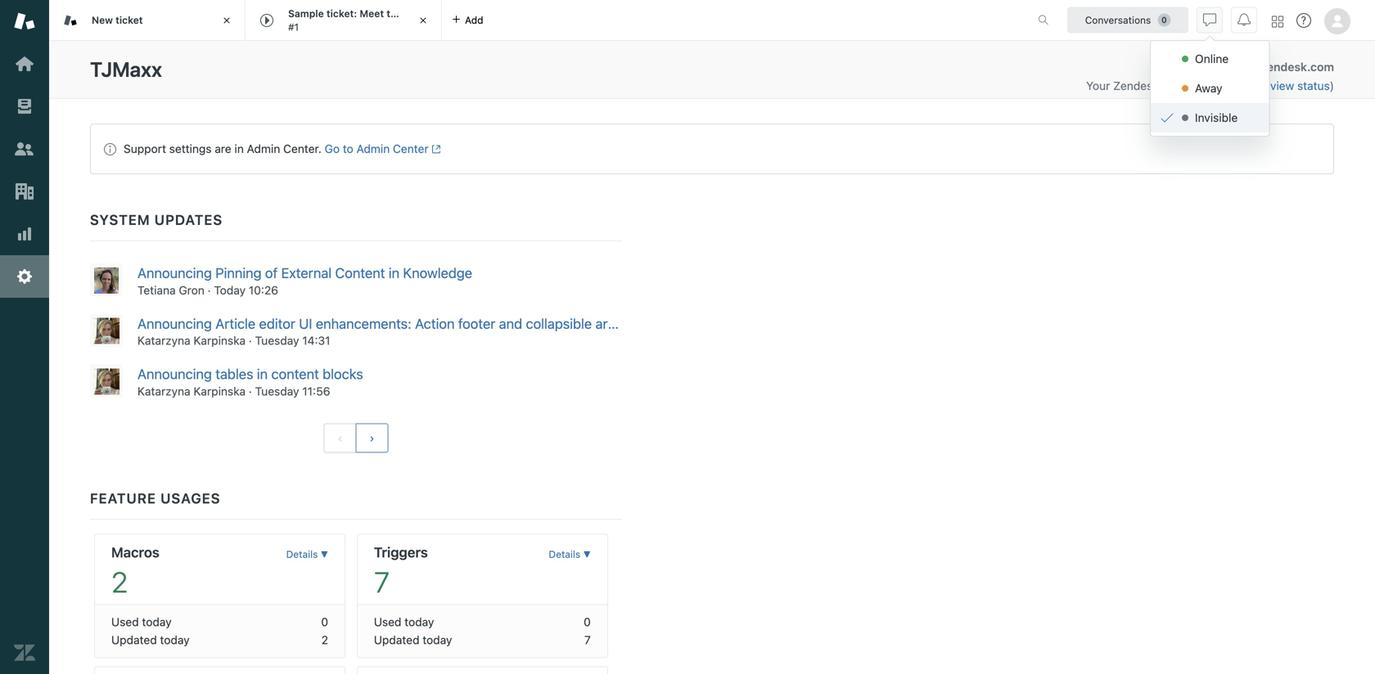 Task type: vqa. For each thing, say whether or not it's contained in the screenshot.
content.
no



Task type: describe. For each thing, give the bounding box(es) containing it.
your zendesk is hosted in
[[1086, 79, 1226, 92]]

external
[[281, 265, 332, 281]]

announcing tables in content blocks
[[138, 366, 363, 382]]

invisible menu item
[[1151, 103, 1269, 133]]

nad7s .zendesk.com
[[1224, 60, 1334, 74]]

details for 7
[[549, 549, 581, 560]]

in right hosted
[[1213, 79, 1222, 92]]

#1
[[288, 21, 299, 33]]

tetiana
[[138, 283, 176, 297]]

close image inside new ticket 'tab'
[[219, 12, 235, 29]]

katarzyna for announcing tables in content blocks
[[138, 385, 190, 398]]

1 horizontal spatial 2
[[321, 633, 328, 647]]

updates
[[154, 212, 223, 228]]

hosted
[[1174, 79, 1210, 92]]

tuesday 11:56
[[255, 385, 330, 398]]

ui
[[299, 315, 312, 332]]

get started image
[[14, 53, 35, 74]]

details for 2
[[286, 549, 318, 560]]

updated today for 2
[[111, 633, 190, 647]]

katarzyna karpinska for tables
[[138, 385, 246, 398]]

14:31
[[302, 334, 330, 348]]

content
[[271, 366, 319, 382]]

2 inside macros 2
[[111, 565, 128, 599]]

main element
[[0, 0, 49, 675]]

conversations
[[1085, 14, 1151, 26]]

2 admin from the left
[[357, 142, 390, 156]]

feature usages
[[90, 490, 221, 507]]

add
[[465, 14, 483, 26]]

notifications image
[[1238, 14, 1251, 27]]

tab containing sample ticket: meet the ticket
[[246, 0, 442, 41]]

1 vertical spatial settings
[[637, 315, 687, 332]]

used today for 7
[[374, 615, 434, 629]]

announcing for announcing pinning of external content in knowledge
[[138, 265, 212, 281]]

are
[[215, 142, 231, 156]]

collapsible
[[526, 315, 592, 332]]

zendesk products image
[[1272, 16, 1284, 27]]

article
[[596, 315, 634, 332]]

1 admin from the left
[[247, 142, 280, 156]]

usages
[[160, 490, 221, 507]]

go to admin center
[[325, 142, 429, 156]]

2 close image from the left
[[415, 12, 431, 29]]

go
[[325, 142, 340, 156]]

system updates
[[90, 212, 223, 228]]

tables
[[215, 366, 253, 382]]

details ▼ for 7
[[549, 549, 591, 560]]

announcing pinning of external content in knowledge
[[138, 265, 472, 281]]

away
[[1195, 81, 1223, 95]]

article
[[215, 315, 256, 332]]

in inside status
[[235, 142, 244, 156]]

support settings are in admin center.
[[124, 142, 322, 156]]

system
[[90, 212, 150, 228]]

add button
[[442, 0, 493, 40]]

view
[[1270, 79, 1294, 92]]

katarzyna for announcing article editor ui enhancements: action footer and collapsible article settings panel
[[138, 334, 190, 348]]

new
[[92, 14, 113, 26]]

customers image
[[14, 138, 35, 160]]

( view status )
[[1266, 79, 1334, 92]]

sample
[[288, 8, 324, 19]]

›
[[369, 431, 374, 445]]

0 for 7
[[584, 615, 591, 629]]

status containing support settings are in admin center.
[[90, 124, 1334, 174]]

11:56
[[302, 385, 330, 398]]

karpinska for article
[[194, 334, 246, 348]]

action
[[415, 315, 455, 332]]

get help image
[[1297, 13, 1311, 28]]

center.
[[283, 142, 322, 156]]

triggers 7
[[374, 544, 428, 599]]



Task type: locate. For each thing, give the bounding box(es) containing it.
triggers
[[374, 544, 428, 561]]

2 0 from the left
[[584, 615, 591, 629]]

0 horizontal spatial close image
[[219, 12, 235, 29]]

1 vertical spatial katarzyna
[[138, 385, 190, 398]]

zendesk
[[1113, 79, 1159, 92]]

zendesk support image
[[14, 11, 35, 32]]

0 horizontal spatial ▼
[[321, 549, 328, 560]]

tuesday down content
[[255, 385, 299, 398]]

today
[[214, 283, 246, 297]]

macros
[[111, 544, 159, 561]]

0
[[321, 615, 328, 629], [584, 615, 591, 629]]

enhancements:
[[316, 315, 412, 332]]

button displays agent's chat status as invisible. image
[[1203, 14, 1216, 27]]

support
[[124, 142, 166, 156]]

1 0 from the left
[[321, 615, 328, 629]]

1 horizontal spatial 0
[[584, 615, 591, 629]]

▼
[[321, 549, 328, 560], [583, 549, 591, 560]]

updated today down triggers 7
[[374, 633, 452, 647]]

status
[[90, 124, 1334, 174]]

used down macros 2
[[111, 615, 139, 629]]

go to admin center link
[[325, 142, 441, 156]]

0 vertical spatial 2
[[111, 565, 128, 599]]

in right are
[[235, 142, 244, 156]]

online
[[1195, 52, 1229, 65]]

▼ for 7
[[583, 549, 591, 560]]

1 katarzyna from the top
[[138, 334, 190, 348]]

new ticket tab
[[49, 0, 246, 41]]

updated today for 7
[[374, 633, 452, 647]]

0 vertical spatial katarzyna karpinska
[[138, 334, 246, 348]]

settings left panel
[[637, 315, 687, 332]]

in right content
[[389, 265, 400, 281]]

ticket right the the at the top of the page
[[405, 8, 432, 19]]

katarzyna karpinska
[[138, 334, 246, 348], [138, 385, 246, 398]]

1 announcing from the top
[[138, 265, 212, 281]]

1 katarzyna karpinska from the top
[[138, 334, 246, 348]]

1 tuesday from the top
[[255, 334, 299, 348]]

tjmaxx
[[90, 57, 162, 81]]

editor
[[259, 315, 295, 332]]

2 used from the left
[[374, 615, 401, 629]]

(opens in a new tab) image
[[429, 144, 441, 154]]

organizations image
[[14, 181, 35, 202]]

settings left are
[[169, 142, 212, 156]]

1 details from the left
[[286, 549, 318, 560]]

reporting image
[[14, 223, 35, 245]]

updated for 7
[[374, 633, 420, 647]]

is
[[1162, 79, 1171, 92]]

panel
[[691, 315, 725, 332]]

used today
[[111, 615, 172, 629], [374, 615, 434, 629]]

details
[[286, 549, 318, 560], [549, 549, 581, 560]]

1 vertical spatial karpinska
[[194, 385, 246, 398]]

tuesday for in
[[255, 385, 299, 398]]

updated down triggers 7
[[374, 633, 420, 647]]

close image
[[219, 12, 235, 29], [415, 12, 431, 29]]

2
[[111, 565, 128, 599], [321, 633, 328, 647]]

‹
[[338, 431, 343, 445]]

1 horizontal spatial close image
[[415, 12, 431, 29]]

details ▼
[[286, 549, 328, 560], [549, 549, 591, 560]]

your
[[1086, 79, 1110, 92]]

gron
[[179, 283, 204, 297]]

2 tuesday from the top
[[255, 385, 299, 398]]

10:26
[[249, 283, 278, 297]]

macros 2
[[111, 544, 159, 599]]

admin image
[[14, 266, 35, 287]]

zendesk image
[[14, 643, 35, 664]]

sample ticket: meet the ticket #1
[[288, 8, 432, 33]]

used for 2
[[111, 615, 139, 629]]

ticket inside 'tab'
[[116, 14, 143, 26]]

0 horizontal spatial 2
[[111, 565, 128, 599]]

1 vertical spatial tuesday
[[255, 385, 299, 398]]

0 horizontal spatial ticket
[[116, 14, 143, 26]]

admin right to
[[357, 142, 390, 156]]

katarzyna
[[138, 334, 190, 348], [138, 385, 190, 398]]

2 details from the left
[[549, 549, 581, 560]]

.zendesk.com
[[1257, 60, 1334, 74]]

in right tables
[[257, 366, 268, 382]]

1 vertical spatial announcing
[[138, 315, 212, 332]]

updated for 2
[[111, 633, 157, 647]]

1 used from the left
[[111, 615, 139, 629]]

announcing up 'tetiana gron'
[[138, 265, 212, 281]]

1 horizontal spatial details ▼
[[549, 549, 591, 560]]

karpinska
[[194, 334, 246, 348], [194, 385, 246, 398]]

0 vertical spatial tuesday
[[255, 334, 299, 348]]

1 used today from the left
[[111, 615, 172, 629]]

used
[[111, 615, 139, 629], [374, 615, 401, 629]]

updated today
[[111, 633, 190, 647], [374, 633, 452, 647]]

of
[[265, 265, 278, 281]]

knowledge
[[403, 265, 472, 281]]

blocks
[[323, 366, 363, 382]]

0 vertical spatial announcing
[[138, 265, 212, 281]]

1 vertical spatial 7
[[584, 633, 591, 647]]

today
[[142, 615, 172, 629], [405, 615, 434, 629], [160, 633, 190, 647], [423, 633, 452, 647]]

0 horizontal spatial 7
[[374, 565, 390, 599]]

updated today down macros 2
[[111, 633, 190, 647]]

tuesday for editor
[[255, 334, 299, 348]]

1 horizontal spatial ticket
[[405, 8, 432, 19]]

settings
[[169, 142, 212, 156], [637, 315, 687, 332]]

announcing down 'tetiana gron'
[[138, 315, 212, 332]]

1 horizontal spatial settings
[[637, 315, 687, 332]]

0 horizontal spatial details ▼
[[286, 549, 328, 560]]

)
[[1330, 79, 1334, 92]]

in
[[1213, 79, 1222, 92], [235, 142, 244, 156], [389, 265, 400, 281], [257, 366, 268, 382]]

2 details ▼ from the left
[[549, 549, 591, 560]]

and
[[499, 315, 522, 332]]

2 karpinska from the top
[[194, 385, 246, 398]]

0 vertical spatial settings
[[169, 142, 212, 156]]

0 horizontal spatial 0
[[321, 615, 328, 629]]

admin
[[247, 142, 280, 156], [357, 142, 390, 156]]

1 vertical spatial katarzyna karpinska
[[138, 385, 246, 398]]

0 horizontal spatial admin
[[247, 142, 280, 156]]

0 horizontal spatial used
[[111, 615, 139, 629]]

menu containing online
[[1150, 40, 1270, 137]]

2 ▼ from the left
[[583, 549, 591, 560]]

› button
[[356, 424, 388, 453]]

updated
[[111, 633, 157, 647], [374, 633, 420, 647]]

1 ▼ from the left
[[321, 549, 328, 560]]

pinning
[[215, 265, 262, 281]]

7
[[374, 565, 390, 599], [584, 633, 591, 647]]

7 inside triggers 7
[[374, 565, 390, 599]]

katarzyna karpinska for article
[[138, 334, 246, 348]]

3 announcing from the top
[[138, 366, 212, 382]]

karpinska down tables
[[194, 385, 246, 398]]

status
[[1297, 79, 1330, 92]]

invisible
[[1195, 111, 1238, 124]]

the
[[387, 8, 402, 19]]

ticket
[[405, 8, 432, 19], [116, 14, 143, 26]]

new ticket
[[92, 14, 143, 26]]

tabs tab list
[[49, 0, 1021, 41]]

▼ for 2
[[321, 549, 328, 560]]

tetiana gron
[[138, 283, 204, 297]]

1 horizontal spatial ▼
[[583, 549, 591, 560]]

1 updated from the left
[[111, 633, 157, 647]]

1 horizontal spatial used today
[[374, 615, 434, 629]]

used today down macros 2
[[111, 615, 172, 629]]

0 horizontal spatial updated
[[111, 633, 157, 647]]

announcing left tables
[[138, 366, 212, 382]]

2 used today from the left
[[374, 615, 434, 629]]

announcing for announcing article editor ui enhancements: action footer and collapsible article settings panel
[[138, 315, 212, 332]]

1 horizontal spatial updated
[[374, 633, 420, 647]]

tab
[[246, 0, 442, 41]]

2 katarzyna karpinska from the top
[[138, 385, 246, 398]]

details ▼ for 2
[[286, 549, 328, 560]]

1 details ▼ from the left
[[286, 549, 328, 560]]

1 horizontal spatial 7
[[584, 633, 591, 647]]

1 horizontal spatial updated today
[[374, 633, 452, 647]]

menu
[[1150, 40, 1270, 137]]

ticket:
[[327, 8, 357, 19]]

content
[[335, 265, 385, 281]]

0 for 2
[[321, 615, 328, 629]]

meet
[[360, 8, 384, 19]]

1 close image from the left
[[219, 12, 235, 29]]

1 karpinska from the top
[[194, 334, 246, 348]]

announcing
[[138, 265, 212, 281], [138, 315, 212, 332], [138, 366, 212, 382]]

0 horizontal spatial updated today
[[111, 633, 190, 647]]

close image right the the at the top of the page
[[415, 12, 431, 29]]

katarzyna karpinska down tables
[[138, 385, 246, 398]]

views image
[[14, 96, 35, 117]]

updated down macros 2
[[111, 633, 157, 647]]

feature
[[90, 490, 156, 507]]

1 horizontal spatial admin
[[357, 142, 390, 156]]

1 horizontal spatial used
[[374, 615, 401, 629]]

karpinska down article in the left top of the page
[[194, 334, 246, 348]]

nad7s
[[1224, 60, 1257, 74]]

2 katarzyna from the top
[[138, 385, 190, 398]]

2 vertical spatial announcing
[[138, 366, 212, 382]]

today 10:26
[[214, 283, 278, 297]]

footer
[[458, 315, 495, 332]]

(
[[1266, 79, 1270, 92]]

0 vertical spatial karpinska
[[194, 334, 246, 348]]

‹ button
[[324, 424, 357, 453]]

ticket right new
[[116, 14, 143, 26]]

1 vertical spatial 2
[[321, 633, 328, 647]]

katarzyna karpinska down article in the left top of the page
[[138, 334, 246, 348]]

ticket inside sample ticket: meet the ticket #1
[[405, 8, 432, 19]]

0 horizontal spatial settings
[[169, 142, 212, 156]]

1 updated today from the left
[[111, 633, 190, 647]]

announcing for announcing tables in content blocks
[[138, 366, 212, 382]]

used today down triggers 7
[[374, 615, 434, 629]]

karpinska for tables
[[194, 385, 246, 398]]

0 vertical spatial 7
[[374, 565, 390, 599]]

tuesday 14:31
[[255, 334, 330, 348]]

used down triggers 7
[[374, 615, 401, 629]]

2 updated from the left
[[374, 633, 420, 647]]

admin left "center."
[[247, 142, 280, 156]]

center
[[393, 142, 429, 156]]

close image left '#1'
[[219, 12, 235, 29]]

2 announcing from the top
[[138, 315, 212, 332]]

announcing article editor ui enhancements: action footer and collapsible article settings panel
[[138, 315, 725, 332]]

0 vertical spatial katarzyna
[[138, 334, 190, 348]]

2 updated today from the left
[[374, 633, 452, 647]]

tuesday down 'editor'
[[255, 334, 299, 348]]

used for 7
[[374, 615, 401, 629]]

to
[[343, 142, 353, 156]]

0 horizontal spatial details
[[286, 549, 318, 560]]

tuesday
[[255, 334, 299, 348], [255, 385, 299, 398]]

1 horizontal spatial details
[[549, 549, 581, 560]]

view status link
[[1270, 79, 1330, 92]]

0 horizontal spatial used today
[[111, 615, 172, 629]]

used today for 2
[[111, 615, 172, 629]]

conversations button
[[1067, 7, 1189, 33]]



